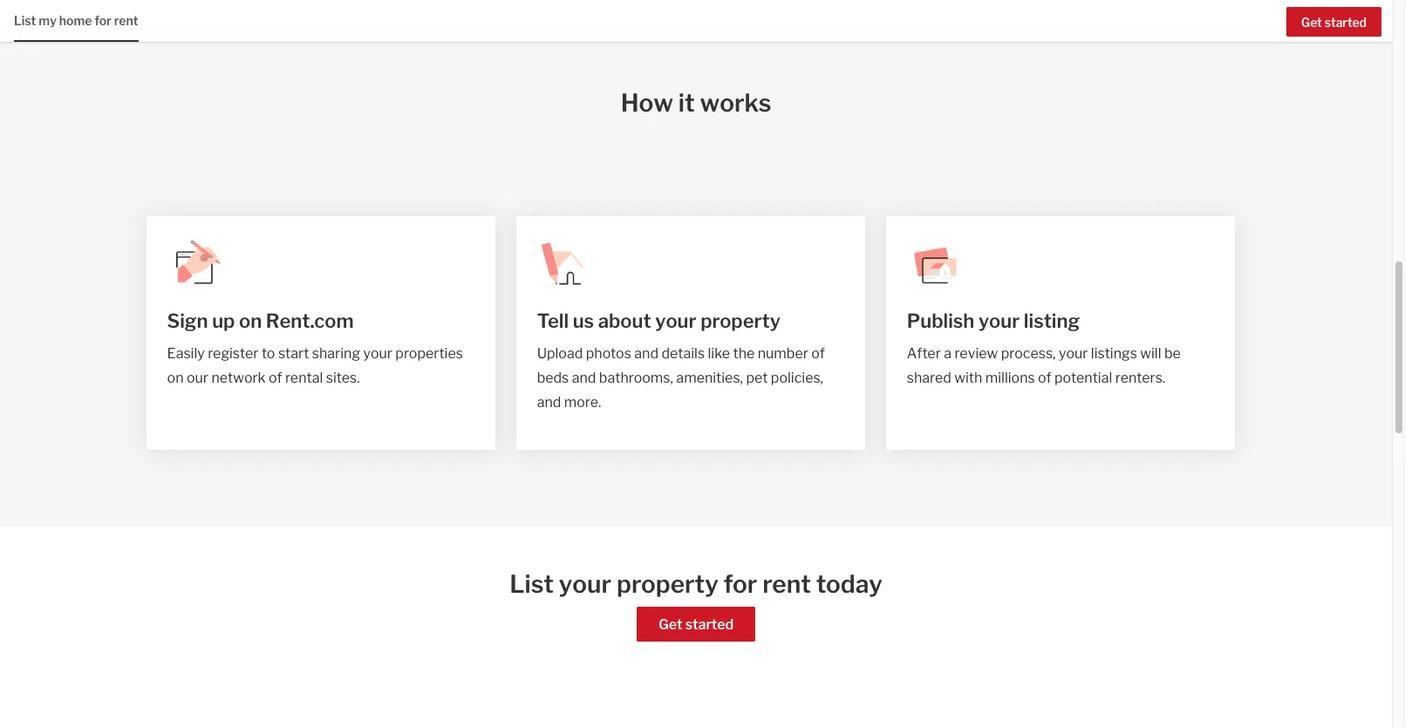 Task type: describe. For each thing, give the bounding box(es) containing it.
publish
[[907, 310, 975, 332]]

upload photos and details like the number of beds and bathrooms, amenities, pet policies, and more.
[[537, 345, 825, 411]]

us
[[573, 310, 594, 332]]

be
[[1165, 345, 1181, 362]]

illustration image for sign
[[167, 237, 223, 293]]

rent for home
[[114, 13, 138, 28]]

2 vertical spatial and
[[537, 394, 561, 411]]

today
[[816, 570, 883, 599]]

start
[[278, 345, 309, 362]]

list my home for rent link
[[14, 0, 138, 40]]

sign up on rent.com link
[[167, 307, 474, 335]]

tell
[[537, 310, 569, 332]]

renters.
[[1115, 370, 1166, 386]]

sign
[[167, 310, 208, 332]]

upload
[[537, 345, 583, 362]]

of inside the after a review process, your listings will be shared with millions of potential renters.
[[1038, 370, 1052, 386]]

to
[[262, 345, 275, 362]]

how it works
[[621, 88, 771, 118]]

easily
[[167, 345, 205, 362]]

shared
[[907, 370, 952, 386]]

process,
[[1001, 345, 1056, 362]]

illustration image for tell
[[537, 237, 593, 293]]

properties
[[395, 345, 463, 362]]

listings
[[1091, 345, 1137, 362]]

0 vertical spatial started
[[1325, 15, 1367, 29]]

home
[[59, 13, 92, 28]]

list your property for rent today
[[510, 570, 883, 599]]

list for list my home for rent
[[14, 13, 36, 28]]

my
[[39, 13, 57, 28]]

about
[[598, 310, 651, 332]]

pet
[[746, 370, 768, 386]]

1 vertical spatial get started
[[659, 617, 734, 633]]

2 horizontal spatial and
[[634, 345, 659, 362]]

1 horizontal spatial and
[[572, 370, 596, 386]]

0 horizontal spatial started
[[685, 617, 734, 633]]

details
[[662, 345, 705, 362]]

list my home for rent
[[14, 13, 138, 28]]

beds
[[537, 370, 569, 386]]

register
[[208, 345, 259, 362]]

of inside upload photos and details like the number of beds and bathrooms, amenities, pet policies, and more.
[[812, 345, 825, 362]]

bathrooms,
[[599, 370, 673, 386]]

our
[[187, 370, 208, 386]]

works
[[700, 88, 771, 118]]

tell us about your property
[[537, 310, 781, 332]]

publish your listing link
[[907, 307, 1214, 335]]

more.
[[564, 394, 601, 411]]

review
[[955, 345, 998, 362]]

1 vertical spatial get
[[659, 617, 683, 633]]

1 vertical spatial property
[[617, 570, 719, 599]]

1 vertical spatial get started button
[[637, 607, 755, 642]]

number
[[758, 345, 809, 362]]



Task type: locate. For each thing, give the bounding box(es) containing it.
0 horizontal spatial for
[[95, 13, 111, 28]]

0 vertical spatial on
[[239, 310, 262, 332]]

list
[[14, 13, 36, 28], [510, 570, 554, 599]]

for
[[95, 13, 111, 28], [724, 570, 757, 599]]

1 horizontal spatial started
[[1325, 15, 1367, 29]]

rent.com
[[266, 310, 354, 332]]

0 vertical spatial get started button
[[1287, 7, 1382, 36]]

1 vertical spatial rent
[[763, 570, 811, 599]]

a
[[944, 345, 952, 362]]

how
[[621, 88, 673, 118]]

1 vertical spatial for
[[724, 570, 757, 599]]

get started
[[1301, 15, 1367, 29], [659, 617, 734, 633]]

1 horizontal spatial list
[[510, 570, 554, 599]]

of up policies,
[[812, 345, 825, 362]]

2 illustration image from the left
[[537, 237, 593, 293]]

sign up on rent.com
[[167, 310, 354, 332]]

publish your listing
[[907, 310, 1080, 332]]

1 horizontal spatial get started
[[1301, 15, 1367, 29]]

0 vertical spatial and
[[634, 345, 659, 362]]

after
[[907, 345, 941, 362]]

of down process,
[[1038, 370, 1052, 386]]

0 horizontal spatial get
[[659, 617, 683, 633]]

2 horizontal spatial of
[[1038, 370, 1052, 386]]

after a review process, your listings will be shared with millions of potential renters.
[[907, 345, 1181, 386]]

sharing
[[312, 345, 360, 362]]

easily register to start sharing your properties on our network of rental sites.
[[167, 345, 463, 386]]

of down to
[[269, 370, 282, 386]]

0 vertical spatial property
[[701, 310, 781, 332]]

rental
[[285, 370, 323, 386]]

rent
[[114, 13, 138, 28], [763, 570, 811, 599]]

0 vertical spatial get started
[[1301, 15, 1367, 29]]

for inside list my home for rent link
[[95, 13, 111, 28]]

potential
[[1055, 370, 1112, 386]]

0 horizontal spatial get started
[[659, 617, 734, 633]]

of
[[812, 345, 825, 362], [269, 370, 282, 386], [1038, 370, 1052, 386]]

network
[[211, 370, 266, 386]]

for for property
[[724, 570, 757, 599]]

rent right home at the left of the page
[[114, 13, 138, 28]]

rent left today
[[763, 570, 811, 599]]

amenities,
[[676, 370, 743, 386]]

tell us about your property link
[[537, 307, 844, 335]]

rent inside list my home for rent link
[[114, 13, 138, 28]]

photos
[[586, 345, 631, 362]]

1 horizontal spatial get
[[1301, 15, 1322, 29]]

on inside easily register to start sharing your properties on our network of rental sites.
[[167, 370, 184, 386]]

0 horizontal spatial get started button
[[637, 607, 755, 642]]

0 horizontal spatial list
[[14, 13, 36, 28]]

get started button
[[1287, 7, 1382, 36], [637, 607, 755, 642]]

will
[[1140, 345, 1162, 362]]

3 illustration image from the left
[[907, 237, 963, 293]]

1 vertical spatial started
[[685, 617, 734, 633]]

0 horizontal spatial on
[[167, 370, 184, 386]]

1 horizontal spatial get started button
[[1287, 7, 1382, 36]]

0 vertical spatial for
[[95, 13, 111, 28]]

0 horizontal spatial rent
[[114, 13, 138, 28]]

millions
[[986, 370, 1035, 386]]

0 horizontal spatial of
[[269, 370, 282, 386]]

illustration image up tell
[[537, 237, 593, 293]]

illustration image up sign
[[167, 237, 223, 293]]

your inside easily register to start sharing your properties on our network of rental sites.
[[363, 345, 393, 362]]

0 vertical spatial rent
[[114, 13, 138, 28]]

property inside tell us about your property link
[[701, 310, 781, 332]]

on right up
[[239, 310, 262, 332]]

0 vertical spatial list
[[14, 13, 36, 28]]

up
[[212, 310, 235, 332]]

and up bathrooms,
[[634, 345, 659, 362]]

of inside easily register to start sharing your properties on our network of rental sites.
[[269, 370, 282, 386]]

on
[[239, 310, 262, 332], [167, 370, 184, 386]]

illustration image for publish
[[907, 237, 963, 293]]

policies,
[[771, 370, 824, 386]]

rent for property
[[763, 570, 811, 599]]

illustration image
[[167, 237, 223, 293], [537, 237, 593, 293], [907, 237, 963, 293]]

it
[[679, 88, 695, 118]]

your
[[655, 310, 697, 332], [979, 310, 1020, 332], [363, 345, 393, 362], [1059, 345, 1088, 362], [559, 570, 612, 599]]

like
[[708, 345, 730, 362]]

1 illustration image from the left
[[167, 237, 223, 293]]

property
[[701, 310, 781, 332], [617, 570, 719, 599]]

get
[[1301, 15, 1322, 29], [659, 617, 683, 633]]

listing
[[1024, 310, 1080, 332]]

1 vertical spatial on
[[167, 370, 184, 386]]

1 horizontal spatial for
[[724, 570, 757, 599]]

started
[[1325, 15, 1367, 29], [685, 617, 734, 633]]

and down beds
[[537, 394, 561, 411]]

illustration image up publish
[[907, 237, 963, 293]]

1 horizontal spatial on
[[239, 310, 262, 332]]

1 vertical spatial and
[[572, 370, 596, 386]]

with
[[955, 370, 983, 386]]

1 horizontal spatial of
[[812, 345, 825, 362]]

2 horizontal spatial illustration image
[[907, 237, 963, 293]]

list for list your property for rent today
[[510, 570, 554, 599]]

for for home
[[95, 13, 111, 28]]

1 vertical spatial list
[[510, 570, 554, 599]]

1 horizontal spatial illustration image
[[537, 237, 593, 293]]

on left the our
[[167, 370, 184, 386]]

your inside the after a review process, your listings will be shared with millions of potential renters.
[[1059, 345, 1088, 362]]

and
[[634, 345, 659, 362], [572, 370, 596, 386], [537, 394, 561, 411]]

and up "more."
[[572, 370, 596, 386]]

sites.
[[326, 370, 360, 386]]

0 horizontal spatial and
[[537, 394, 561, 411]]

the
[[733, 345, 755, 362]]

1 horizontal spatial rent
[[763, 570, 811, 599]]

0 horizontal spatial illustration image
[[167, 237, 223, 293]]

0 vertical spatial get
[[1301, 15, 1322, 29]]



Task type: vqa. For each thing, say whether or not it's contained in the screenshot.
started to the right
yes



